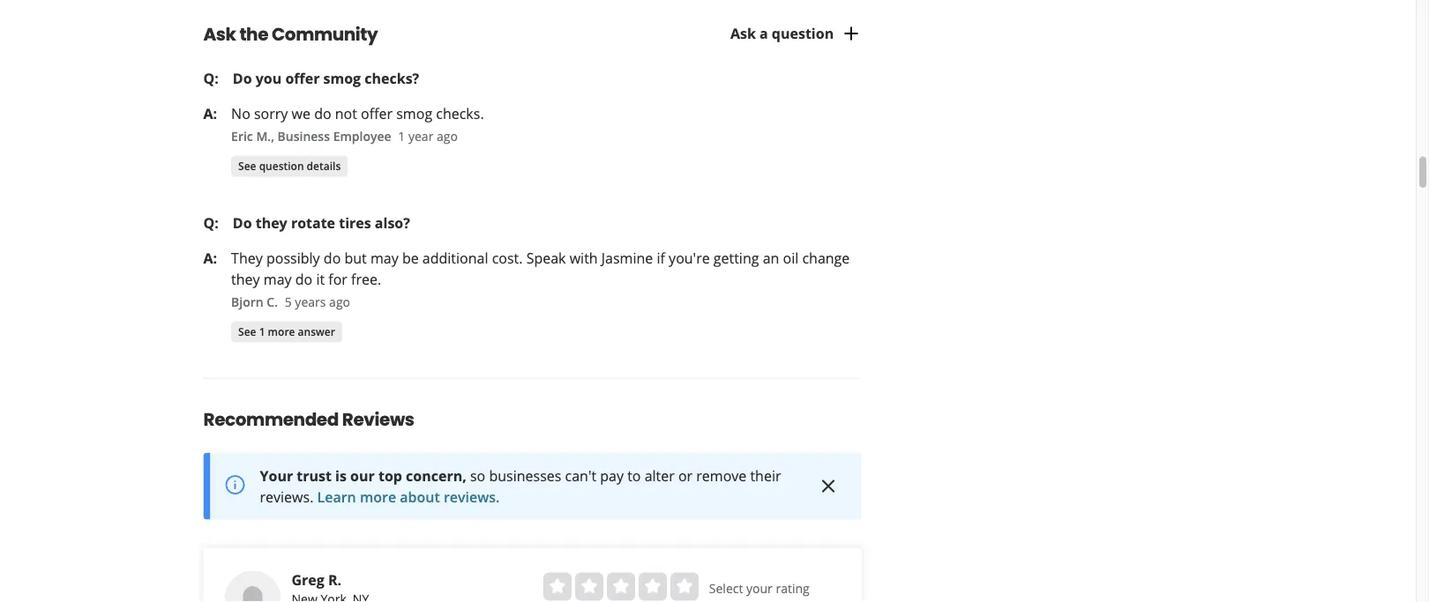 Task type: vqa. For each thing, say whether or not it's contained in the screenshot.
No sorry we do not offer smog checks. A:
yes



Task type: locate. For each thing, give the bounding box(es) containing it.
1 vertical spatial 1
[[259, 324, 265, 339]]

1 do from the top
[[233, 69, 252, 88]]

0 horizontal spatial 1
[[259, 324, 265, 339]]

1 horizontal spatial 1
[[398, 128, 405, 145]]

alter
[[645, 467, 675, 486]]

1 vertical spatial smog
[[396, 104, 433, 123]]

offer right you
[[285, 69, 320, 88]]

0 vertical spatial q:
[[203, 69, 219, 88]]

1 horizontal spatial offer
[[361, 104, 393, 123]]

do right we
[[314, 104, 331, 123]]

learn
[[317, 488, 356, 507]]

0 vertical spatial see
[[238, 159, 256, 173]]

see inside see question details link
[[238, 159, 256, 173]]

ask
[[203, 22, 236, 47], [731, 24, 756, 43]]

None radio
[[543, 573, 572, 602], [639, 573, 667, 602], [670, 573, 699, 602], [543, 573, 572, 602], [639, 573, 667, 602], [670, 573, 699, 602]]

they up possibly
[[256, 213, 287, 232]]

2 q: from the top
[[203, 213, 219, 232]]

see question details link
[[231, 156, 348, 177]]

question right a
[[772, 24, 834, 43]]

0 horizontal spatial offer
[[285, 69, 320, 88]]

0 vertical spatial do
[[314, 104, 331, 123]]

jasmine
[[602, 249, 653, 268]]

offer up employee
[[361, 104, 393, 123]]

year
[[409, 128, 434, 145]]

smog inside no sorry we do not offer smog checks. eric m., business employee 1 year ago
[[396, 104, 433, 123]]

1 down bjorn
[[259, 324, 265, 339]]

businesses
[[489, 467, 562, 486]]

1 horizontal spatial smog
[[396, 104, 433, 123]]

question
[[772, 24, 834, 43], [259, 159, 304, 173]]

1 vertical spatial a:
[[203, 249, 217, 268]]

1 horizontal spatial reviews.
[[444, 488, 500, 507]]

ask left a
[[731, 24, 756, 43]]

see
[[238, 159, 256, 173], [238, 324, 256, 339]]

checks.
[[436, 104, 484, 123]]

do
[[233, 69, 252, 88], [233, 213, 252, 232]]

ask left the
[[203, 22, 236, 47]]

see down bjorn
[[238, 324, 256, 339]]

bjorn
[[231, 294, 264, 311]]

more down 5
[[268, 324, 295, 339]]

smog up not
[[323, 69, 361, 88]]

getting
[[714, 249, 759, 268]]

more inside info alert
[[360, 488, 396, 507]]

may up c.
[[264, 270, 292, 289]]

ask a question link
[[731, 23, 862, 44]]

2 vertical spatial do
[[295, 270, 313, 289]]

1 vertical spatial ago
[[329, 294, 350, 311]]

do for do they rotate tires also?
[[233, 213, 252, 232]]

do up for
[[324, 249, 341, 268]]

smog
[[323, 69, 361, 88], [396, 104, 433, 123]]

1 horizontal spatial ago
[[437, 128, 458, 145]]

greg r. link
[[292, 571, 342, 590]]

0 horizontal spatial may
[[264, 270, 292, 289]]

1 vertical spatial more
[[360, 488, 396, 507]]

your
[[747, 581, 773, 598]]

do they rotate tires also?
[[233, 213, 410, 232]]

also?
[[375, 213, 410, 232]]

rotate
[[291, 213, 335, 232]]

1 horizontal spatial ask
[[731, 24, 756, 43]]

do left it
[[295, 270, 313, 289]]

details
[[307, 159, 341, 173]]

photo of greg r. image
[[225, 572, 281, 603]]

they
[[231, 249, 263, 268]]

1 see from the top
[[238, 159, 256, 173]]

1 left 'year'
[[398, 128, 405, 145]]

do
[[314, 104, 331, 123], [324, 249, 341, 268], [295, 270, 313, 289]]

0 horizontal spatial smog
[[323, 69, 361, 88]]

ask a question
[[731, 24, 834, 43]]

2 reviews. from the left
[[444, 488, 500, 507]]

a: left no
[[203, 104, 217, 123]]

reviews
[[342, 407, 414, 432]]

1 horizontal spatial more
[[360, 488, 396, 507]]

may left the be
[[371, 249, 399, 268]]

0 horizontal spatial ask
[[203, 22, 236, 47]]

is
[[335, 467, 347, 486]]

2 a: from the top
[[203, 249, 217, 268]]

see down eric
[[238, 159, 256, 173]]

rating element
[[543, 573, 699, 602]]

0 vertical spatial 1
[[398, 128, 405, 145]]

1 vertical spatial may
[[264, 270, 292, 289]]

0 vertical spatial offer
[[285, 69, 320, 88]]

they
[[256, 213, 287, 232], [231, 270, 260, 289]]

ago down for
[[329, 294, 350, 311]]

ask the community element
[[175, 0, 891, 343]]

ago inside no sorry we do not offer smog checks. eric m., business employee 1 year ago
[[437, 128, 458, 145]]

do up they
[[233, 213, 252, 232]]

0 vertical spatial do
[[233, 69, 252, 88]]

1 vertical spatial offer
[[361, 104, 393, 123]]

q:
[[203, 69, 219, 88], [203, 213, 219, 232]]

our
[[350, 467, 375, 486]]

more
[[268, 324, 295, 339], [360, 488, 396, 507]]

employee
[[333, 128, 391, 145]]

0 horizontal spatial ago
[[329, 294, 350, 311]]

2 see from the top
[[238, 324, 256, 339]]

1 vertical spatial see
[[238, 324, 256, 339]]

may
[[371, 249, 399, 268], [264, 270, 292, 289]]

reviews.
[[260, 488, 314, 507], [444, 488, 500, 507]]

smog up 'year'
[[396, 104, 433, 123]]

0 horizontal spatial question
[[259, 159, 304, 173]]

reviews. down your
[[260, 488, 314, 507]]

2 do from the top
[[233, 213, 252, 232]]

ago right 'year'
[[437, 128, 458, 145]]

a:
[[203, 104, 217, 123], [203, 249, 217, 268]]

tires
[[339, 213, 371, 232]]

learn more about reviews.
[[317, 488, 500, 507]]

0 vertical spatial ago
[[437, 128, 458, 145]]

years
[[295, 294, 326, 311]]

they down they
[[231, 270, 260, 289]]

1 a: from the top
[[203, 104, 217, 123]]

offer
[[285, 69, 320, 88], [361, 104, 393, 123]]

concern,
[[406, 467, 467, 486]]

rating
[[776, 581, 810, 598]]

1 horizontal spatial question
[[772, 24, 834, 43]]

see question details
[[238, 159, 341, 173]]

a: for no sorry we do not offer smog checks.
[[203, 104, 217, 123]]

0 vertical spatial a:
[[203, 104, 217, 123]]

a: left they
[[203, 249, 217, 268]]

a
[[760, 24, 768, 43]]

1 vertical spatial they
[[231, 270, 260, 289]]

1 vertical spatial q:
[[203, 213, 219, 232]]

be
[[402, 249, 419, 268]]

do left you
[[233, 69, 252, 88]]

0 vertical spatial more
[[268, 324, 295, 339]]

do you offer smog checks?
[[233, 69, 419, 88]]

0 horizontal spatial more
[[268, 324, 295, 339]]

1 horizontal spatial may
[[371, 249, 399, 268]]

eric
[[231, 128, 253, 145]]

select
[[709, 581, 743, 598]]

1 q: from the top
[[203, 69, 219, 88]]

ask the community
[[203, 22, 378, 47]]

ago
[[437, 128, 458, 145], [329, 294, 350, 311]]

no sorry we do not offer smog checks. eric m., business employee 1 year ago
[[231, 104, 484, 145]]

community
[[272, 22, 378, 47]]

0 vertical spatial may
[[371, 249, 399, 268]]

1 reviews. from the left
[[260, 488, 314, 507]]

more down top
[[360, 488, 396, 507]]

reviews. down so
[[444, 488, 500, 507]]

see inside "link"
[[238, 324, 256, 339]]

None radio
[[575, 573, 603, 602], [607, 573, 635, 602], [575, 573, 603, 602], [607, 573, 635, 602]]

question down m.,
[[259, 159, 304, 173]]

1
[[398, 128, 405, 145], [259, 324, 265, 339]]

1 vertical spatial do
[[233, 213, 252, 232]]

0 horizontal spatial reviews.
[[260, 488, 314, 507]]

if
[[657, 249, 665, 268]]

with
[[570, 249, 598, 268]]



Task type: describe. For each thing, give the bounding box(es) containing it.
1 vertical spatial question
[[259, 159, 304, 173]]

do for do you offer smog checks?
[[233, 69, 252, 88]]

1 vertical spatial do
[[324, 249, 341, 268]]

info alert
[[203, 453, 862, 520]]

they possibly do but may be additional cost. speak with jasmine if you're getting an oil change they may do it for free. bjorn c. 5 years ago
[[231, 249, 850, 311]]

we
[[292, 104, 311, 123]]

reviews. inside so businesses can't pay to alter or remove their reviews.
[[260, 488, 314, 507]]

see 1 more answer link
[[231, 322, 342, 343]]

q: for do they rotate tires also?
[[203, 213, 219, 232]]

it
[[316, 270, 325, 289]]

greg
[[292, 571, 325, 590]]

more inside "link"
[[268, 324, 295, 339]]

recommended
[[203, 407, 339, 432]]

ask for ask a question
[[731, 24, 756, 43]]

sorry
[[254, 104, 288, 123]]

trust
[[297, 467, 332, 486]]

for
[[328, 270, 348, 289]]

q: for do you offer smog checks?
[[203, 69, 219, 88]]

oil
[[783, 249, 799, 268]]

so
[[470, 467, 486, 486]]

recommended reviews
[[203, 407, 414, 432]]

see for no sorry we do not offer smog checks.
[[238, 159, 256, 173]]

r.
[[328, 571, 342, 590]]

remove
[[696, 467, 747, 486]]

1 inside the see 1 more answer "link"
[[259, 324, 265, 339]]

ago inside they possibly do but may be additional cost. speak with jasmine if you're getting an oil change they may do it for free. bjorn c. 5 years ago
[[329, 294, 350, 311]]

see 1 more answer
[[238, 324, 335, 339]]

not
[[335, 104, 357, 123]]

close image
[[818, 476, 839, 497]]

they inside they possibly do but may be additional cost. speak with jasmine if you're getting an oil change they may do it for free. bjorn c. 5 years ago
[[231, 270, 260, 289]]

but
[[345, 249, 367, 268]]

offer inside no sorry we do not offer smog checks. eric m., business employee 1 year ago
[[361, 104, 393, 123]]

0 vertical spatial question
[[772, 24, 834, 43]]

their
[[750, 467, 781, 486]]

can't
[[565, 467, 597, 486]]

1 inside no sorry we do not offer smog checks. eric m., business employee 1 year ago
[[398, 128, 405, 145]]

greg r.
[[292, 571, 342, 590]]

an
[[763, 249, 780, 268]]

so businesses can't pay to alter or remove their reviews.
[[260, 467, 781, 507]]

no
[[231, 104, 250, 123]]

answer
[[298, 324, 335, 339]]

the
[[239, 22, 268, 47]]

a: for they possibly do but may be additional cost. speak with jasmine if you're getting an oil change they may do it for free.
[[203, 249, 217, 268]]

possibly
[[266, 249, 320, 268]]

free.
[[351, 270, 381, 289]]

your
[[260, 467, 293, 486]]

do inside no sorry we do not offer smog checks. eric m., business employee 1 year ago
[[314, 104, 331, 123]]

additional
[[423, 249, 488, 268]]

24 add v2 image
[[841, 23, 862, 44]]

checks?
[[365, 69, 419, 88]]

your trust is our top concern,
[[260, 467, 467, 486]]

change
[[803, 249, 850, 268]]

business
[[278, 128, 330, 145]]

speak
[[526, 249, 566, 268]]

0 vertical spatial they
[[256, 213, 287, 232]]

24 info v2 image
[[225, 475, 246, 496]]

ask for ask the community
[[203, 22, 236, 47]]

top
[[379, 467, 402, 486]]

you're
[[669, 249, 710, 268]]

cost.
[[492, 249, 523, 268]]

about
[[400, 488, 440, 507]]

pay
[[600, 467, 624, 486]]

m.,
[[256, 128, 274, 145]]

(no rating) image
[[543, 573, 699, 602]]

see for they possibly do but may be additional cost. speak with jasmine if you're getting an oil change they may do it for free.
[[238, 324, 256, 339]]

you
[[256, 69, 282, 88]]

0 vertical spatial smog
[[323, 69, 361, 88]]

to
[[628, 467, 641, 486]]

learn more about reviews. link
[[317, 488, 500, 507]]

5
[[285, 294, 292, 311]]

c.
[[267, 294, 278, 311]]

select your rating
[[709, 581, 810, 598]]

recommended reviews element
[[175, 378, 862, 603]]

or
[[678, 467, 693, 486]]



